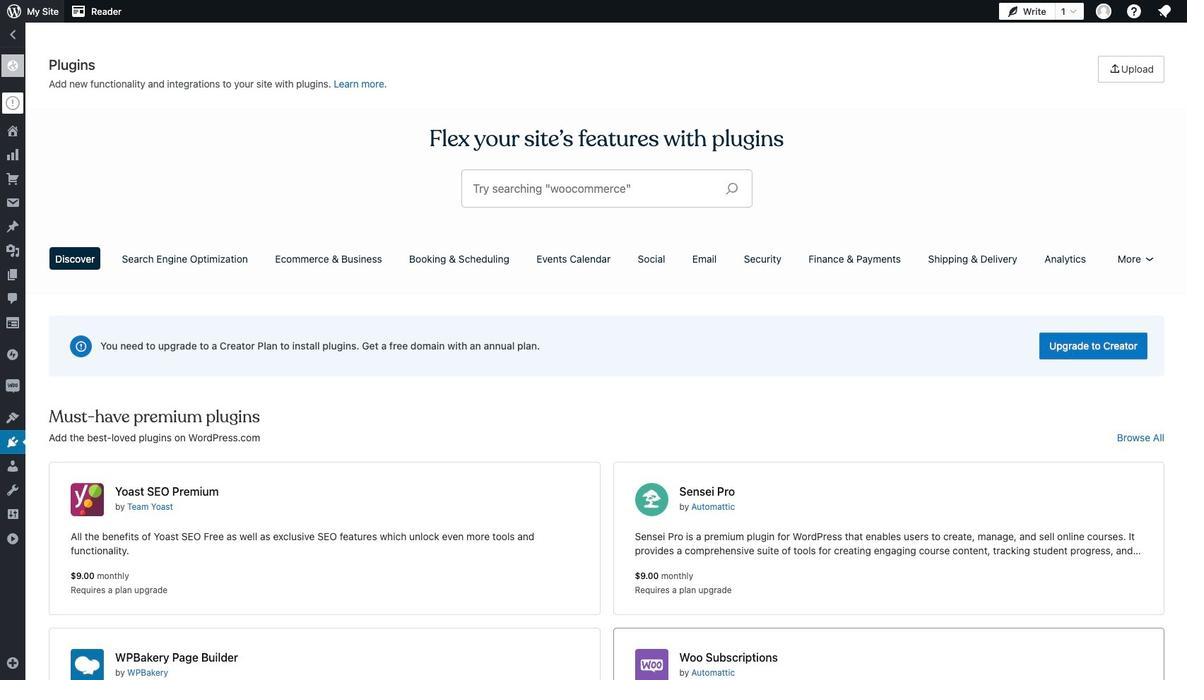 Task type: describe. For each thing, give the bounding box(es) containing it.
help image
[[1126, 3, 1143, 20]]

2 img image from the top
[[6, 379, 20, 394]]

open search image
[[714, 179, 749, 199]]

manage your notifications image
[[1156, 3, 1173, 20]]

my profile image
[[1096, 4, 1111, 19]]



Task type: vqa. For each thing, say whether or not it's contained in the screenshot.
bottom img
yes



Task type: locate. For each thing, give the bounding box(es) containing it.
None search field
[[462, 170, 751, 207]]

main content
[[44, 56, 1169, 680]]

plugin icon image
[[71, 483, 104, 516], [635, 483, 668, 516], [71, 649, 104, 680], [635, 649, 668, 680]]

1 vertical spatial img image
[[6, 379, 20, 394]]

0 vertical spatial img image
[[6, 348, 20, 362]]

img image
[[6, 348, 20, 362], [6, 379, 20, 394]]

Search search field
[[473, 170, 714, 207]]

1 img image from the top
[[6, 348, 20, 362]]



